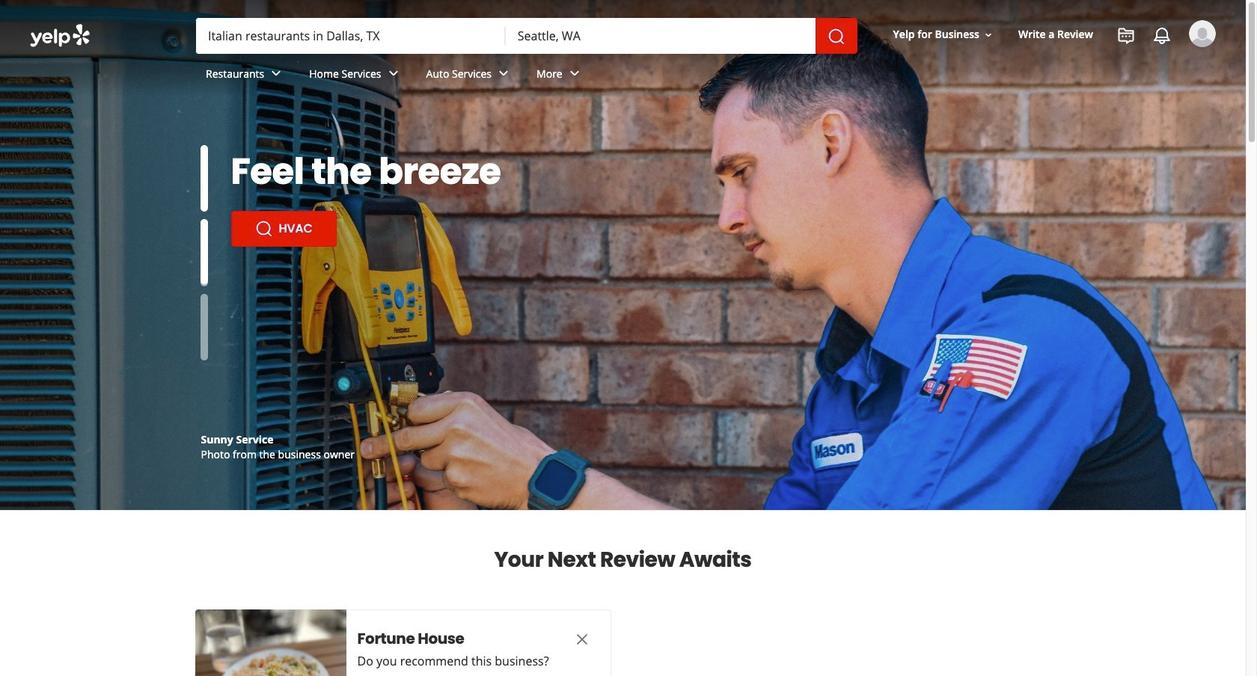 Task type: vqa. For each thing, say whether or not it's contained in the screenshot.
USER ACTIONS element
yes



Task type: locate. For each thing, give the bounding box(es) containing it.
select slide image
[[200, 145, 208, 212], [200, 219, 208, 286]]

search image
[[828, 28, 846, 46]]

2 none field from the left
[[506, 18, 816, 54]]

things to do, nail salons, plumbers search field
[[196, 18, 506, 54]]

24 chevron down v2 image
[[267, 65, 285, 83], [384, 65, 402, 83], [495, 65, 513, 83], [566, 65, 584, 83]]

business categories element
[[194, 54, 1217, 97]]

0 vertical spatial select slide image
[[200, 145, 208, 212]]

16 chevron down v2 image
[[983, 29, 995, 41]]

1 none field from the left
[[196, 18, 506, 54]]

2 select slide image from the top
[[200, 219, 208, 286]]

1 select slide image from the top
[[200, 145, 208, 212]]

none field 'address, neighborhood, city, state or zip'
[[506, 18, 816, 54]]

1 24 chevron down v2 image from the left
[[267, 65, 285, 83]]

1 vertical spatial select slide image
[[200, 219, 208, 286]]

None search field
[[196, 18, 858, 54]]

photo of fortune house image
[[195, 610, 346, 677]]

4 24 chevron down v2 image from the left
[[566, 65, 584, 83]]

notifications image
[[1154, 27, 1172, 45]]

address, neighborhood, city, state or zip search field
[[506, 18, 816, 54]]

2 24 chevron down v2 image from the left
[[384, 65, 402, 83]]

None search field
[[0, 0, 1246, 111]]

None field
[[196, 18, 506, 54], [506, 18, 816, 54]]

user actions element
[[882, 19, 1238, 111]]



Task type: describe. For each thing, give the bounding box(es) containing it.
projects image
[[1118, 27, 1136, 45]]

3 24 chevron down v2 image from the left
[[495, 65, 513, 83]]

dismiss card image
[[573, 631, 591, 649]]

generic n. image
[[1190, 20, 1217, 47]]

none field things to do, nail salons, plumbers
[[196, 18, 506, 54]]

24 search v2 image
[[255, 220, 273, 238]]



